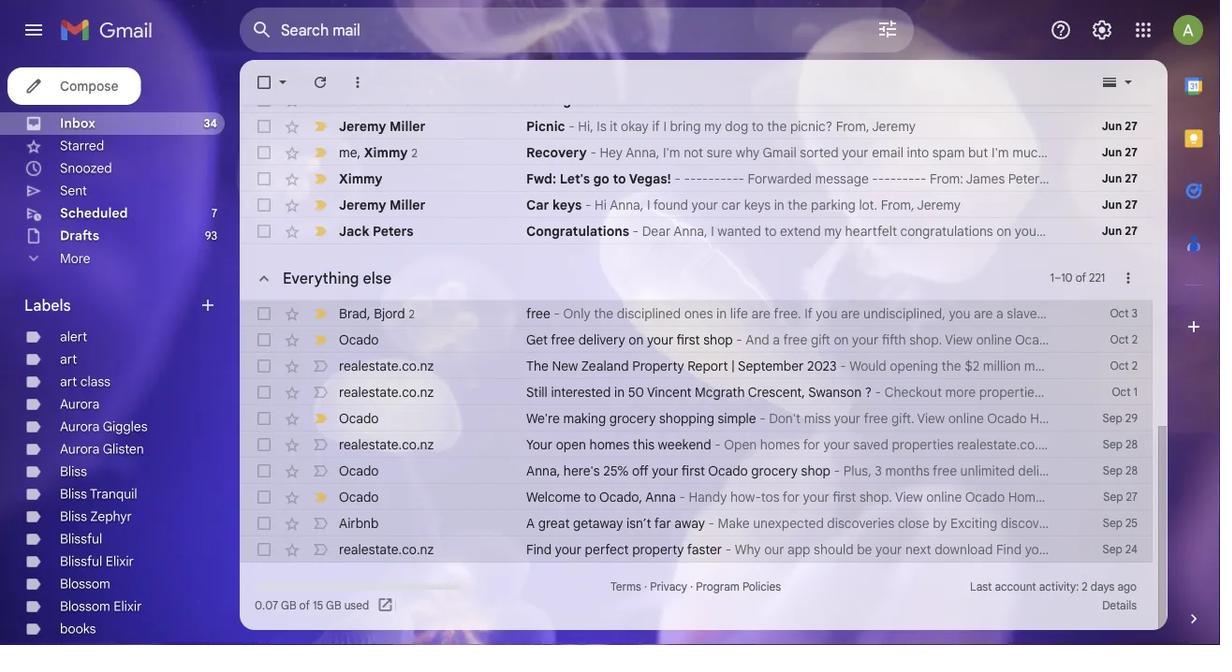 Task type: describe. For each thing, give the bounding box(es) containing it.
1 vertical spatial 28
[[1126, 438, 1138, 452]]

jeremy miller for car keys
[[339, 197, 426, 213]]

find your perfect property faster -
[[527, 542, 735, 558]]

sep for your open homes this weekend -
[[1103, 438, 1123, 452]]

your left car
[[692, 197, 718, 213]]

delivery
[[579, 332, 626, 348]]

sep 24
[[1103, 543, 1138, 557]]

to right dog
[[752, 118, 764, 134]]

still
[[527, 384, 548, 401]]

9 row from the top
[[240, 353, 1153, 379]]

vincent
[[647, 384, 692, 401]]

of inside the everything else tab panel
[[1076, 271, 1087, 285]]

elixir for blissful elixir
[[106, 554, 134, 570]]

hi
[[622, 92, 633, 108]]

sep for welcome to ocado, anna -
[[1104, 490, 1124, 505]]

row containing ximmy
[[240, 166, 1153, 192]]

scheduled
[[60, 205, 128, 222]]

car keys - hi anna, i found your car keys in the parking lot. from, jeremy
[[527, 197, 961, 213]]

labels heading
[[24, 296, 199, 315]]

2 · from the left
[[691, 580, 693, 594]]

28 for grocery
[[1126, 464, 1138, 478]]

row containing brad
[[240, 301, 1153, 327]]

new
[[552, 358, 578, 374]]

not important switch for still interested in 50 vincent mcgrath crescent, swanson ?
[[311, 383, 330, 402]]

compose button
[[7, 67, 141, 105]]

jeremy down maria
[[339, 118, 386, 134]]

your
[[527, 437, 553, 453]]

terms · privacy · program policies
[[611, 580, 781, 594]]

jun 27 for picnic - hi, is it okay if i bring my dog to the picnic? from, jeremy
[[1102, 119, 1138, 134]]

27 inside the everything else tab panel
[[1127, 490, 1138, 505]]

get
[[527, 332, 548, 348]]

tranquil
[[90, 486, 137, 503]]

starred link
[[60, 138, 104, 154]]

27 for wanted
[[1126, 224, 1138, 238]]

snoozed link
[[60, 160, 112, 177]]

jun 27 for recovery -
[[1102, 146, 1138, 160]]

sep 27
[[1104, 490, 1138, 505]]

jun 27 for congratulations - dear anna, i wanted to extend my heartfelt congratulations on your recent achievements. we look
[[1102, 224, 1138, 238]]

not important switch for find your perfect property faster
[[311, 541, 330, 559]]

0.07
[[255, 599, 278, 613]]

snoozed
[[60, 160, 112, 177]]

, for brad
[[367, 305, 371, 322]]

jun for hi, is it okay if i bring my dog to the picnic? from, jeremy
[[1102, 119, 1123, 134]]

it
[[610, 118, 618, 134]]

everything
[[283, 269, 359, 288]]

1 horizontal spatial grocery
[[752, 463, 798, 479]]

a
[[674, 92, 681, 108]]

row containing jack peters
[[240, 218, 1221, 245]]

support image
[[1050, 19, 1073, 41]]

swanson
[[809, 384, 862, 401]]

your right find
[[555, 542, 582, 558]]

congratulations
[[901, 223, 994, 239]]

everything else button
[[245, 260, 399, 297]]

extend
[[780, 223, 821, 239]]

crescent,
[[748, 384, 806, 401]]

2 gb from the left
[[326, 599, 342, 613]]

sent
[[60, 183, 87, 199]]

0 vertical spatial shop
[[704, 332, 733, 348]]

isn't
[[627, 515, 652, 532]]

the
[[527, 358, 549, 374]]

jack
[[339, 223, 370, 239]]

on inside the everything else tab panel
[[629, 332, 644, 348]]

first for ocado
[[682, 463, 705, 479]]

art class
[[60, 374, 111, 390]]

alert
[[60, 329, 87, 345]]

program policies link
[[696, 580, 781, 594]]

test
[[684, 92, 707, 108]]

10
[[1062, 271, 1073, 285]]

labels
[[24, 296, 71, 315]]

lot.
[[860, 197, 878, 213]]

getaway
[[573, 515, 623, 532]]

realestate.co.nz for the new zealand property report | september 2023
[[339, 358, 434, 374]]

homes
[[590, 437, 630, 453]]

alert link
[[60, 329, 87, 345]]

2 for activity:
[[1082, 580, 1088, 594]]

to inside the everything else tab panel
[[584, 489, 597, 505]]

7
[[212, 207, 217, 221]]

1 keys from the left
[[553, 197, 582, 213]]

mcgrath
[[695, 384, 745, 401]]

art class link
[[60, 374, 111, 390]]

4 jun from the top
[[1102, 172, 1123, 186]]

blossom link
[[60, 576, 110, 593]]

important according to google magic. switch for congratulations
[[311, 222, 330, 241]]

0 vertical spatial ximmy
[[364, 144, 408, 160]]

away
[[675, 515, 705, 532]]

aurora for aurora glisten
[[60, 441, 100, 458]]

elixir for blossom elixir
[[114, 599, 142, 615]]

program
[[696, 580, 740, 594]]

row containing maria williams
[[240, 87, 1153, 113]]

welcome to ocado, anna -
[[527, 489, 689, 505]]

3
[[1132, 307, 1138, 321]]

go
[[594, 171, 610, 187]]

welcome
[[527, 489, 581, 505]]

hi,
[[578, 118, 594, 134]]

more button
[[0, 247, 225, 270]]

10 row from the top
[[240, 379, 1153, 406]]

2 for ximmy
[[412, 146, 418, 160]]

shopping
[[660, 410, 715, 427]]

activity:
[[1040, 580, 1080, 594]]

not important switch for a great getaway isn't far away
[[311, 514, 330, 533]]

faster
[[688, 542, 722, 558]]

1 vertical spatial shop
[[802, 463, 831, 479]]

vegas!
[[629, 171, 672, 187]]

0 horizontal spatial i
[[647, 197, 651, 213]]

refresh image
[[311, 73, 330, 92]]

testing
[[527, 92, 572, 108]]

0 horizontal spatial grocery
[[610, 410, 656, 427]]

email
[[575, 92, 609, 108]]

me , ximmy 2
[[339, 144, 418, 160]]

else
[[363, 269, 392, 288]]

1 horizontal spatial anna,
[[610, 197, 644, 213]]

scheduled link
[[60, 205, 128, 222]]

testing email - hi this is a test
[[527, 92, 707, 108]]

policies
[[743, 580, 781, 594]]

aurora link
[[60, 396, 100, 413]]

oct for swanson
[[1113, 386, 1131, 400]]

jeremy miller for picnic
[[339, 118, 426, 134]]

aurora for aurora link
[[60, 396, 100, 413]]

bliss for bliss link
[[60, 464, 87, 480]]

sep 28 for anna, here's 25% off your first ocado grocery shop -
[[1103, 464, 1138, 478]]

1 vertical spatial the
[[788, 197, 808, 213]]

jun for dear anna, i wanted to extend my heartfelt congratulations on your recent achievements. we look
[[1102, 224, 1123, 238]]

important mainly because it was sent directly to you. switch for recovery
[[311, 143, 330, 162]]

everything else tab panel
[[240, 245, 1153, 563]]

everything else main content
[[240, 0, 1221, 631]]

2023
[[808, 358, 837, 374]]

art for art class
[[60, 374, 77, 390]]

1 · from the left
[[645, 580, 648, 594]]

0 vertical spatial the
[[768, 118, 787, 134]]

oct for -
[[1111, 333, 1129, 347]]

?
[[865, 384, 872, 401]]

realestate.co.nz for still interested in 50 vincent mcgrath crescent, swanson ?
[[339, 384, 434, 401]]

3 jun from the top
[[1102, 146, 1123, 160]]

this inside the everything else tab panel
[[633, 437, 655, 453]]

toolbar inside everything else main content
[[998, 196, 1148, 215]]

open
[[556, 437, 586, 453]]

let's
[[560, 171, 590, 187]]

privacy
[[650, 580, 688, 594]]

ocado for anna, here's 25% off your first ocado grocery shop -
[[339, 463, 379, 479]]

11 row from the top
[[240, 406, 1153, 432]]

zephyr
[[90, 509, 132, 525]]

recovery
[[527, 144, 587, 161]]

perfect
[[585, 542, 629, 558]]

1 gb from the left
[[281, 599, 297, 613]]

airbnb
[[339, 515, 379, 532]]

bliss zephyr link
[[60, 509, 132, 525]]

off
[[632, 463, 649, 479]]

aurora giggles link
[[60, 419, 148, 435]]

car
[[722, 197, 741, 213]]

aurora giggles
[[60, 419, 148, 435]]

ocado for get free delivery on your first shop -
[[339, 332, 379, 348]]

sent link
[[60, 183, 87, 199]]

jeremy up jack
[[339, 197, 386, 213]]

jun 27 for fwd: let's go to vegas! -
[[1102, 172, 1138, 186]]

0 vertical spatial 1
[[1051, 271, 1055, 285]]

93
[[205, 229, 217, 243]]

is
[[597, 118, 607, 134]]

anna, here's 25% off your first ocado grocery shop -
[[527, 463, 844, 479]]

anna
[[646, 489, 676, 505]]



Task type: vqa. For each thing, say whether or not it's contained in the screenshot.


Task type: locate. For each thing, give the bounding box(es) containing it.
2 vertical spatial aurora
[[60, 441, 100, 458]]

27 for -
[[1126, 172, 1138, 186]]

2 vertical spatial 28
[[1126, 464, 1138, 478]]

gb
[[281, 599, 297, 613], [326, 599, 342, 613]]

art down art link
[[60, 374, 77, 390]]

aurora down art class link
[[60, 396, 100, 413]]

0 vertical spatial grocery
[[610, 410, 656, 427]]

1 horizontal spatial my
[[825, 223, 842, 239]]

0 vertical spatial oct 2
[[1111, 333, 1138, 347]]

labels navigation
[[0, 60, 240, 645]]

1 vertical spatial bliss
[[60, 486, 87, 503]]

0 vertical spatial sep 28
[[1103, 438, 1138, 452]]

sep
[[1103, 412, 1123, 426], [1103, 438, 1123, 452], [1103, 464, 1123, 478], [1104, 490, 1124, 505], [1103, 517, 1123, 531], [1103, 543, 1123, 557]]

2 up oct 1
[[1132, 359, 1138, 373]]

get free delivery on your first shop -
[[527, 332, 746, 348]]

blissful
[[60, 531, 102, 548], [60, 554, 102, 570]]

0 horizontal spatial gb
[[281, 599, 297, 613]]

0 horizontal spatial from,
[[836, 118, 870, 134]]

realestate.co.nz
[[339, 358, 434, 374], [339, 384, 434, 401], [339, 437, 434, 453], [339, 542, 434, 558]]

important according to google magic. switch for welcome to ocado, anna
[[311, 488, 330, 507]]

2 blissful from the top
[[60, 554, 102, 570]]

search mail image
[[245, 13, 279, 47]]

1 horizontal spatial gb
[[326, 599, 342, 613]]

1 left 10
[[1051, 271, 1055, 285]]

congratulations - dear anna, i wanted to extend my heartfelt congratulations on your recent achievements. we look
[[527, 223, 1221, 239]]

not important switch for anna, here's 25% off your first ocado grocery shop
[[311, 462, 330, 481]]

6 important according to google magic. switch from the top
[[311, 488, 330, 507]]

footer
[[240, 578, 1153, 616]]

sep up sep 27
[[1103, 464, 1123, 478]]

0 horizontal spatial ·
[[645, 580, 648, 594]]

1 vertical spatial aurora
[[60, 419, 100, 435]]

1 vertical spatial i
[[647, 197, 651, 213]]

parking
[[811, 197, 856, 213]]

0 vertical spatial on
[[997, 223, 1012, 239]]

3 not important switch from the top
[[311, 436, 330, 454]]

sep left 29
[[1103, 412, 1123, 426]]

blissful down bliss zephyr link at left bottom
[[60, 531, 102, 548]]

the left the picnic?
[[768, 118, 787, 134]]

2 jeremy miller from the top
[[339, 197, 426, 213]]

2 keys from the left
[[745, 197, 771, 213]]

3 row from the top
[[240, 140, 1153, 166]]

important mainly because you often read messages with this label. switch
[[311, 304, 330, 323]]

oct 3
[[1111, 307, 1138, 321]]

2 miller from the top
[[390, 197, 426, 213]]

oct 1
[[1113, 386, 1138, 400]]

27
[[1126, 119, 1138, 134], [1126, 146, 1138, 160], [1126, 172, 1138, 186], [1126, 224, 1138, 238], [1127, 490, 1138, 505]]

2 jun 27 from the top
[[1102, 146, 1138, 160]]

1 vertical spatial from,
[[881, 197, 915, 213]]

bliss zephyr
[[60, 509, 132, 525]]

important according to google magic. switch for testing email
[[311, 91, 330, 110]]

1 vertical spatial sep 28
[[1103, 464, 1138, 478]]

inbox
[[60, 115, 96, 132]]

0 horizontal spatial shop
[[704, 332, 733, 348]]

sep left 24
[[1103, 543, 1123, 557]]

fwd: let's go to vegas! -
[[527, 171, 684, 187]]

1 horizontal spatial free
[[551, 332, 575, 348]]

1 vertical spatial important mainly because it was sent directly to you. switch
[[311, 143, 330, 162]]

1 oct 2 from the top
[[1111, 333, 1138, 347]]

1 vertical spatial jeremy miller
[[339, 197, 426, 213]]

important according to google magic. switch for get free delivery on your first shop
[[311, 331, 330, 349]]

1 aurora from the top
[[60, 396, 100, 413]]

·
[[645, 580, 648, 594], [691, 580, 693, 594]]

to right "go"
[[613, 171, 626, 187]]

6 not important switch from the top
[[311, 541, 330, 559]]

1 sep 28 from the top
[[1103, 438, 1138, 452]]

2 inside last account activity: 2 days ago details
[[1082, 580, 1088, 594]]

oct 2 for the new zealand property report | september 2023 -
[[1111, 359, 1138, 373]]

1 vertical spatial art
[[60, 374, 77, 390]]

0 vertical spatial blissful
[[60, 531, 102, 548]]

this up off on the right bottom
[[633, 437, 655, 453]]

16 row from the top
[[240, 537, 1153, 563]]

blissful link
[[60, 531, 102, 548]]

2 important mainly because it was sent directly to you. switch from the top
[[311, 143, 330, 162]]

keys down let's
[[553, 197, 582, 213]]

sep left 25
[[1103, 517, 1123, 531]]

important according to google magic. switch for we're making grocery shopping simple
[[311, 409, 330, 428]]

in left 50 at the bottom
[[615, 384, 625, 401]]

row
[[240, 87, 1153, 113], [240, 113, 1153, 140], [240, 140, 1153, 166], [240, 166, 1153, 192], [240, 192, 1153, 218], [240, 218, 1221, 245], [240, 301, 1153, 327], [240, 327, 1153, 353], [240, 353, 1153, 379], [240, 379, 1153, 406], [240, 406, 1153, 432], [240, 432, 1153, 458], [240, 458, 1153, 484], [240, 484, 1153, 511], [240, 511, 1153, 537], [240, 537, 1153, 563]]

footer inside everything else main content
[[240, 578, 1153, 616]]

|
[[732, 358, 735, 374]]

1 horizontal spatial ,
[[367, 305, 371, 322]]

anna, down found
[[674, 223, 708, 239]]

0 vertical spatial ,
[[358, 144, 361, 160]]

oct 2 for get free delivery on your first shop -
[[1111, 333, 1138, 347]]

, inside the everything else tab panel
[[367, 305, 371, 322]]

aurora
[[60, 396, 100, 413], [60, 419, 100, 435], [60, 441, 100, 458]]

3 bliss from the top
[[60, 509, 87, 525]]

0 horizontal spatial free
[[527, 305, 551, 322]]

footer containing terms
[[240, 578, 1153, 616]]

free right get on the left bottom
[[551, 332, 575, 348]]

sep 29
[[1103, 412, 1138, 426]]

27 for okay
[[1126, 119, 1138, 134]]

free up get on the left bottom
[[527, 305, 551, 322]]

recovery -
[[527, 144, 600, 161]]

8 row from the top
[[240, 327, 1153, 353]]

jun 27
[[1102, 119, 1138, 134], [1102, 146, 1138, 160], [1102, 172, 1138, 186], [1102, 224, 1138, 238]]

toggle split pane mode image
[[1101, 73, 1120, 92]]

class
[[80, 374, 111, 390]]

2 for bjord
[[409, 307, 415, 321]]

shop
[[704, 332, 733, 348], [802, 463, 831, 479]]

1 vertical spatial blossom
[[60, 599, 110, 615]]

not important switch for your open homes this weekend
[[311, 436, 330, 454]]

1 vertical spatial ,
[[367, 305, 371, 322]]

1 up 29
[[1134, 386, 1138, 400]]

shop up report
[[704, 332, 733, 348]]

to left extend
[[765, 223, 777, 239]]

0 horizontal spatial on
[[629, 332, 644, 348]]

5 jun from the top
[[1102, 224, 1123, 238]]

0 vertical spatial in
[[774, 197, 785, 213]]

report
[[688, 358, 728, 374]]

3 realestate.co.nz from the top
[[339, 437, 434, 453]]

anna, right hi
[[610, 197, 644, 213]]

1 important according to google magic. switch from the top
[[311, 91, 330, 110]]

settings image
[[1091, 19, 1114, 41]]

1 blissful from the top
[[60, 531, 102, 548]]

0 horizontal spatial anna,
[[527, 463, 560, 479]]

in inside the everything else tab panel
[[615, 384, 625, 401]]

art down alert link
[[60, 351, 77, 368]]

used
[[344, 599, 369, 613]]

0 vertical spatial blossom
[[60, 576, 110, 593]]

4 row from the top
[[240, 166, 1153, 192]]

drafts link
[[60, 228, 99, 244]]

· right privacy link
[[691, 580, 693, 594]]

1 horizontal spatial from,
[[881, 197, 915, 213]]

advanced search options image
[[869, 10, 907, 48]]

1 horizontal spatial i
[[664, 118, 667, 134]]

2 vertical spatial anna,
[[527, 463, 560, 479]]

oct 2 down oct 3
[[1111, 333, 1138, 347]]

i left found
[[647, 197, 651, 213]]

miller down williams
[[390, 118, 426, 134]]

important mainly because it was sent directly to you. switch down refresh image
[[311, 117, 330, 136]]

1 horizontal spatial of
[[1076, 271, 1087, 285]]

elixir down blissful elixir link
[[114, 599, 142, 615]]

6 row from the top
[[240, 218, 1221, 245]]

grocery down simple
[[752, 463, 798, 479]]

1 blossom from the top
[[60, 576, 110, 593]]

0 vertical spatial elixir
[[106, 554, 134, 570]]

from, right lot.
[[881, 197, 915, 213]]

from, right the picnic?
[[836, 118, 870, 134]]

keys right car
[[745, 197, 771, 213]]

0 horizontal spatial 1
[[1051, 271, 1055, 285]]

28 for test
[[1125, 93, 1138, 107]]

bring
[[670, 118, 701, 134]]

important according to google magic. switch for fwd: let's go to vegas!
[[311, 170, 330, 188]]

1 art from the top
[[60, 351, 77, 368]]

important according to google magic. switch
[[311, 91, 330, 110], [311, 170, 330, 188], [311, 222, 330, 241], [311, 331, 330, 349], [311, 409, 330, 428], [311, 488, 330, 507]]

ago
[[1118, 580, 1137, 594]]

anna,
[[610, 197, 644, 213], [674, 223, 708, 239], [527, 463, 560, 479]]

2 left days on the bottom right
[[1082, 580, 1088, 594]]

privacy link
[[650, 580, 688, 594]]

jeremy miller up jack peters
[[339, 197, 426, 213]]

1 important mainly because it was sent directly to you. switch from the top
[[311, 117, 330, 136]]

blissful for blissful elixir
[[60, 554, 102, 570]]

congratulations
[[527, 223, 630, 239]]

blissful down blissful link
[[60, 554, 102, 570]]

2 right bjord
[[409, 307, 415, 321]]

1 jun 27 from the top
[[1102, 119, 1138, 134]]

i left wanted
[[711, 223, 715, 239]]

is
[[661, 92, 671, 108]]

details
[[1103, 599, 1137, 613]]

sep for we're making grocery shopping simple -
[[1103, 412, 1123, 426]]

1 vertical spatial blissful
[[60, 554, 102, 570]]

1 bliss from the top
[[60, 464, 87, 480]]

your right off on the right bottom
[[652, 463, 679, 479]]

bliss up bliss tranquil link
[[60, 464, 87, 480]]

1 vertical spatial elixir
[[114, 599, 142, 615]]

gb right 0.07
[[281, 599, 297, 613]]

ximmy right me
[[364, 144, 408, 160]]

grocery
[[610, 410, 656, 427], [752, 463, 798, 479]]

anna, inside the everything else tab panel
[[527, 463, 560, 479]]

last account activity: 2 days ago details
[[971, 580, 1137, 613]]

1 vertical spatial this
[[633, 437, 655, 453]]

heartfelt
[[846, 223, 898, 239]]

sep 25
[[1103, 517, 1138, 531]]

oct up "sep 29"
[[1113, 386, 1131, 400]]

dear
[[642, 223, 671, 239]]

important mainly because it was sent directly to you. switch left me
[[311, 143, 330, 162]]

oct down oct 3
[[1111, 333, 1129, 347]]

1
[[1051, 271, 1055, 285], [1134, 386, 1138, 400]]

1 horizontal spatial 1
[[1134, 386, 1138, 400]]

ocado for we're making grocery shopping simple -
[[339, 410, 379, 427]]

from, for lot.
[[881, 197, 915, 213]]

1 horizontal spatial on
[[997, 223, 1012, 239]]

inbox section options image
[[1120, 269, 1138, 288]]

sep for find your perfect property faster -
[[1103, 543, 1123, 557]]

okay
[[621, 118, 649, 134]]

fwd:
[[527, 171, 557, 187]]

follow link to manage storage image
[[377, 597, 396, 616]]

jeremy right the picnic?
[[872, 118, 916, 134]]

oct up oct 1
[[1111, 359, 1129, 373]]

1 jeremy miller from the top
[[339, 118, 426, 134]]

aurora up bliss link
[[60, 441, 100, 458]]

peters
[[373, 223, 414, 239]]

2 oct 2 from the top
[[1111, 359, 1138, 373]]

1 jun from the top
[[1102, 93, 1123, 107]]

sep 28 for your open homes this weekend -
[[1103, 438, 1138, 452]]

sep for a great getaway isn't far away -
[[1103, 517, 1123, 531]]

grocery down 50 at the bottom
[[610, 410, 656, 427]]

1 vertical spatial first
[[682, 463, 705, 479]]

anna, down your
[[527, 463, 560, 479]]

aurora for aurora giggles
[[60, 419, 100, 435]]

of right 10
[[1076, 271, 1087, 285]]

first up the new zealand property report | september 2023 - at the bottom of page
[[677, 332, 700, 348]]

0 vertical spatial jeremy miller
[[339, 118, 426, 134]]

2 sep 28 from the top
[[1103, 464, 1138, 478]]

1 vertical spatial 1
[[1134, 386, 1138, 400]]

bliss down bliss link
[[60, 486, 87, 503]]

art link
[[60, 351, 77, 368]]

· right terms
[[645, 580, 648, 594]]

0 vertical spatial anna,
[[610, 197, 644, 213]]

0 vertical spatial art
[[60, 351, 77, 368]]

account
[[995, 580, 1037, 594]]

on right the congratulations
[[997, 223, 1012, 239]]

0 vertical spatial aurora
[[60, 396, 100, 413]]

blossom down blissful elixir link
[[60, 576, 110, 593]]

blossom elixir
[[60, 599, 142, 615]]

0 horizontal spatial in
[[615, 384, 625, 401]]

simple
[[718, 410, 757, 427]]

if
[[652, 118, 660, 134]]

me
[[339, 144, 358, 160]]

compose
[[60, 78, 118, 94]]

oct 2 up oct 1
[[1111, 359, 1138, 373]]

aurora down aurora link
[[60, 419, 100, 435]]

1 vertical spatial in
[[615, 384, 625, 401]]

1 horizontal spatial shop
[[802, 463, 831, 479]]

2 art from the top
[[60, 374, 77, 390]]

4 realestate.co.nz from the top
[[339, 542, 434, 558]]

interested
[[551, 384, 611, 401]]

oct
[[1111, 307, 1129, 321], [1111, 333, 1129, 347], [1111, 359, 1129, 373], [1113, 386, 1131, 400]]

2 inside brad , bjord 2
[[409, 307, 415, 321]]

jeremy miller up me , ximmy 2
[[339, 118, 426, 134]]

15 row from the top
[[240, 511, 1153, 537]]

blossom for blossom link
[[60, 576, 110, 593]]

1 vertical spatial on
[[629, 332, 644, 348]]

we
[[1176, 223, 1194, 239]]

brad , bjord 2
[[339, 305, 415, 322]]

1 horizontal spatial the
[[788, 197, 808, 213]]

important mainly because it was sent directly to you. switch for picnic
[[311, 117, 330, 136]]

2 vertical spatial i
[[711, 223, 715, 239]]

sep 28 up sep 27
[[1103, 464, 1138, 478]]

blissful elixir link
[[60, 554, 134, 570]]

main menu image
[[22, 19, 45, 41]]

dog
[[725, 118, 749, 134]]

still interested in 50 vincent mcgrath crescent, swanson ? -
[[527, 384, 885, 401]]

2 bliss from the top
[[60, 486, 87, 503]]

14 row from the top
[[240, 484, 1153, 511]]

None search field
[[240, 7, 914, 52]]

keys
[[553, 197, 582, 213], [745, 197, 771, 213]]

row containing me
[[240, 140, 1153, 166]]

shop down swanson
[[802, 463, 831, 479]]

2 horizontal spatial i
[[711, 223, 715, 239]]

2 not important switch from the top
[[311, 383, 330, 402]]

1 not important switch from the top
[[311, 357, 330, 376]]

great
[[538, 515, 570, 532]]

13 row from the top
[[240, 458, 1153, 484]]

recent
[[1045, 223, 1084, 239]]

in up extend
[[774, 197, 785, 213]]

0 vertical spatial my
[[705, 118, 722, 134]]

2 down the 3
[[1132, 333, 1138, 347]]

2 important according to google magic. switch from the top
[[311, 170, 330, 188]]

0 vertical spatial 28
[[1125, 93, 1138, 107]]

jeremy up the congratulations
[[918, 197, 961, 213]]

2 jun from the top
[[1102, 119, 1123, 134]]

ocado for welcome to ocado, anna -
[[339, 489, 379, 505]]

from, for picnic?
[[836, 118, 870, 134]]

i right if
[[664, 118, 667, 134]]

ximmy down me
[[339, 171, 383, 187]]

, for me
[[358, 144, 361, 160]]

property
[[633, 358, 685, 374]]

0 vertical spatial important mainly because it was sent directly to you. switch
[[311, 117, 330, 136]]

books
[[60, 621, 96, 638]]

jun for hi this is a test
[[1102, 93, 1123, 107]]

on right delivery
[[629, 332, 644, 348]]

to up getaway
[[584, 489, 597, 505]]

1 vertical spatial of
[[299, 599, 310, 613]]

, left bjord
[[367, 305, 371, 322]]

realestate.co.nz for your open homes this weekend
[[339, 437, 434, 453]]

of inside footer
[[299, 599, 310, 613]]

row containing airbnb
[[240, 511, 1153, 537]]

0 horizontal spatial keys
[[553, 197, 582, 213]]

0 horizontal spatial my
[[705, 118, 722, 134]]

5 not important switch from the top
[[311, 514, 330, 533]]

a
[[527, 515, 535, 532]]

blissful for blissful link
[[60, 531, 102, 548]]

zealand
[[582, 358, 629, 374]]

not important switch
[[311, 357, 330, 376], [311, 383, 330, 402], [311, 436, 330, 454], [311, 462, 330, 481], [311, 514, 330, 533], [311, 541, 330, 559]]

first for shop
[[677, 332, 700, 348]]

1 miller from the top
[[390, 118, 426, 134]]

2 aurora from the top
[[60, 419, 100, 435]]

1 vertical spatial grocery
[[752, 463, 798, 479]]

1 horizontal spatial keys
[[745, 197, 771, 213]]

2 blossom from the top
[[60, 599, 110, 615]]

2 row from the top
[[240, 113, 1153, 140]]

1 horizontal spatial ·
[[691, 580, 693, 594]]

, down maria
[[358, 144, 361, 160]]

0 vertical spatial bliss
[[60, 464, 87, 480]]

0 vertical spatial of
[[1076, 271, 1087, 285]]

25%
[[604, 463, 629, 479]]

1 row from the top
[[240, 87, 1153, 113]]

1 vertical spatial anna,
[[674, 223, 708, 239]]

7 row from the top
[[240, 301, 1153, 327]]

28
[[1125, 93, 1138, 107], [1126, 438, 1138, 452], [1126, 464, 1138, 478]]

important mainly because it was sent directly to you. switch for car keys
[[311, 196, 330, 215]]

elixir up blossom link
[[106, 554, 134, 570]]

everything else
[[283, 269, 392, 288]]

3 important according to google magic. switch from the top
[[311, 222, 330, 241]]

ocado,
[[600, 489, 643, 505]]

art
[[60, 351, 77, 368], [60, 374, 77, 390]]

5 important according to google magic. switch from the top
[[311, 409, 330, 428]]

2 vertical spatial important mainly because it was sent directly to you. switch
[[311, 196, 330, 215]]

oct for 2023
[[1111, 359, 1129, 373]]

oct left the 3
[[1111, 307, 1129, 321]]

we're making grocery shopping simple -
[[527, 410, 769, 427]]

first down weekend
[[682, 463, 705, 479]]

0 vertical spatial this
[[636, 92, 658, 108]]

bliss up blissful link
[[60, 509, 87, 525]]

3 important mainly because it was sent directly to you. switch from the top
[[311, 196, 330, 215]]

tab list
[[1168, 60, 1221, 578]]

1 vertical spatial free
[[551, 332, 575, 348]]

to
[[752, 118, 764, 134], [613, 171, 626, 187], [765, 223, 777, 239], [584, 489, 597, 505]]

your left recent in the top of the page
[[1015, 223, 1042, 239]]

4 jun 27 from the top
[[1102, 224, 1138, 238]]

gb right '15'
[[326, 599, 342, 613]]

0 horizontal spatial ,
[[358, 144, 361, 160]]

the up extend
[[788, 197, 808, 213]]

1 vertical spatial miller
[[390, 197, 426, 213]]

0 vertical spatial i
[[664, 118, 667, 134]]

this left is
[[636, 92, 658, 108]]

of left '15'
[[299, 599, 310, 613]]

12 row from the top
[[240, 432, 1153, 458]]

Search mail text field
[[281, 21, 824, 39]]

1 realestate.co.nz from the top
[[339, 358, 434, 374]]

free -
[[527, 305, 564, 322]]

bliss for bliss tranquil
[[60, 486, 87, 503]]

2 realestate.co.nz from the top
[[339, 384, 434, 401]]

miller for picnic
[[390, 118, 426, 134]]

2 vertical spatial bliss
[[60, 509, 87, 525]]

sep 28 down "sep 29"
[[1103, 438, 1138, 452]]

0 vertical spatial from,
[[836, 118, 870, 134]]

my down parking
[[825, 223, 842, 239]]

sep up sep 25
[[1104, 490, 1124, 505]]

0 vertical spatial free
[[527, 305, 551, 322]]

2 down williams
[[412, 146, 418, 160]]

find
[[527, 542, 552, 558]]

2 inside me , ximmy 2
[[412, 146, 418, 160]]

drafts
[[60, 228, 99, 244]]

not important switch for the new zealand property report | september 2023
[[311, 357, 330, 376]]

art for art link
[[60, 351, 77, 368]]

blossom down blossom link
[[60, 599, 110, 615]]

your up the property
[[647, 332, 674, 348]]

miller up peters
[[390, 197, 426, 213]]

0 vertical spatial miller
[[390, 118, 426, 134]]

sep for anna, here's 25% off your first ocado grocery shop -
[[1103, 464, 1123, 478]]

4 important according to google magic. switch from the top
[[311, 331, 330, 349]]

more
[[60, 250, 90, 267]]

picnic?
[[791, 118, 833, 134]]

3 aurora from the top
[[60, 441, 100, 458]]

5 row from the top
[[240, 192, 1153, 218]]

toolbar
[[998, 196, 1148, 215]]

bliss for bliss zephyr
[[60, 509, 87, 525]]

aurora glisten link
[[60, 441, 144, 458]]

important mainly because it was sent directly to you. switch
[[311, 117, 330, 136], [311, 143, 330, 162], [311, 196, 330, 215]]

gmail image
[[60, 11, 162, 49]]

4 not important switch from the top
[[311, 462, 330, 481]]

making
[[563, 410, 606, 427]]

sep down "sep 29"
[[1103, 438, 1123, 452]]

blossom for blossom elixir
[[60, 599, 110, 615]]

0 horizontal spatial of
[[299, 599, 310, 613]]

0 horizontal spatial the
[[768, 118, 787, 134]]

1 vertical spatial my
[[825, 223, 842, 239]]

realestate.co.nz for find your perfect property faster
[[339, 542, 434, 558]]

1 vertical spatial oct 2
[[1111, 359, 1138, 373]]

1 horizontal spatial in
[[774, 197, 785, 213]]

1 vertical spatial ximmy
[[339, 171, 383, 187]]

terms link
[[611, 580, 642, 594]]

important mainly because it was sent directly to you. switch up everything
[[311, 196, 330, 215]]

miller for car
[[390, 197, 426, 213]]

0 vertical spatial first
[[677, 332, 700, 348]]

3 jun 27 from the top
[[1102, 172, 1138, 186]]

2 horizontal spatial anna,
[[674, 223, 708, 239]]

my left dog
[[705, 118, 722, 134]]



